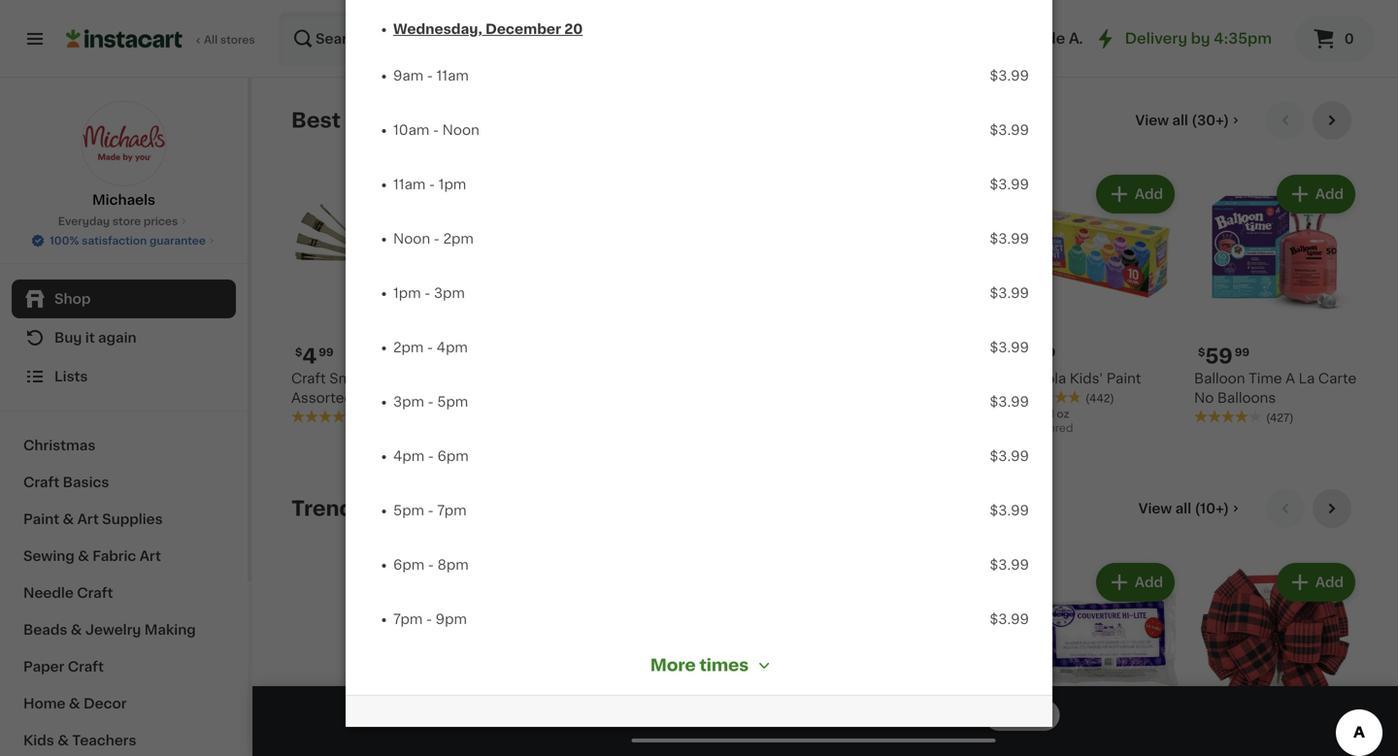 Task type: vqa. For each thing, say whether or not it's contained in the screenshot.
Paper Craft link
yes



Task type: locate. For each thing, give the bounding box(es) containing it.
$ 59 99
[[1198, 346, 1250, 366]]

wednesday,
[[393, 22, 482, 36]]

1 vertical spatial 5pm
[[393, 504, 424, 517]]

8 $3.99 from the top
[[990, 450, 1029, 463]]

9 $3.99 from the top
[[990, 504, 1029, 517]]

7pm left 9pm
[[393, 613, 423, 626]]

- right the 9am
[[427, 69, 433, 83]]

99 inside '$ 8 99'
[[1041, 347, 1055, 358]]

$3.99 for 7pm
[[990, 504, 1029, 517]]

★★★★★
[[1014, 390, 1082, 404], [1014, 390, 1082, 404], [291, 410, 359, 423], [291, 410, 359, 423], [1194, 410, 1262, 423], [1194, 410, 1262, 423]]

& right beads
[[71, 623, 82, 637]]

- up noon - 2pm
[[429, 178, 435, 191]]

3pm down noon - 2pm
[[434, 286, 465, 300]]

times
[[699, 658, 749, 674]]

store
[[112, 216, 141, 227]]

craft down christmas at bottom
[[23, 476, 59, 489]]

- down piece
[[428, 395, 434, 409]]

all left (30+)
[[1172, 114, 1188, 127]]

& inside "link"
[[57, 734, 69, 748]]

99 right the 4
[[319, 347, 334, 358]]

item carousel region
[[291, 101, 1359, 474], [291, 489, 1359, 756]]

product group
[[291, 171, 456, 426], [833, 171, 998, 443], [1014, 171, 1179, 439], [1194, 171, 1359, 426], [291, 559, 456, 756], [833, 559, 998, 756], [1014, 559, 1179, 756], [1194, 559, 1359, 756]]

1pm - 3pm
[[393, 286, 465, 300]]

$ 19 99
[[837, 734, 884, 755]]

- left 9pm
[[426, 613, 432, 626]]

20
[[564, 22, 583, 36]]

all inside view all (10+) popup button
[[1175, 502, 1191, 516]]

home
[[23, 697, 66, 711]]

& for kids
[[57, 734, 69, 748]]

2 vertical spatial paint
[[23, 513, 59, 526]]

$ for 7
[[476, 735, 483, 746]]

beads & jewelry making
[[23, 623, 196, 637]]

$ for 59
[[1198, 347, 1205, 358]]

view
[[1135, 114, 1169, 127], [1138, 502, 1172, 516]]

99 right '8'
[[1041, 347, 1055, 358]]

product group containing add
[[1194, 559, 1359, 756]]

view left (30+)
[[1135, 114, 1169, 127]]

all stores link
[[66, 12, 256, 66]]

burnside
[[998, 32, 1065, 46]]

1 vertical spatial all
[[1175, 502, 1191, 516]]

2pm down 11am - 1pm
[[443, 232, 474, 246]]

10 $3.99 from the top
[[990, 558, 1029, 572]]

instacart logo image
[[66, 27, 183, 50]]

wednesday, december 20
[[393, 22, 583, 36]]

& left fabric
[[78, 550, 89, 563]]

1 horizontal spatial paint
[[357, 391, 391, 405]]

product group containing 8
[[1014, 171, 1179, 439]]

99 for 8
[[1041, 347, 1055, 358]]

0 vertical spatial all
[[1172, 114, 1188, 127]]

$ inside '$ 59 99'
[[1198, 347, 1205, 358]]

- right 10am
[[433, 123, 439, 137]]

$ for 6
[[656, 735, 663, 746]]

19
[[844, 734, 867, 755]]

1pm up 2pm - 4pm
[[393, 286, 421, 300]]

- up piece
[[427, 341, 433, 354]]

6pm
[[437, 450, 469, 463], [393, 558, 424, 572]]

add button
[[376, 177, 450, 212], [1098, 177, 1173, 212], [1278, 177, 1353, 212], [1098, 565, 1173, 600], [1278, 565, 1353, 600]]

$9.99 element
[[833, 344, 998, 369], [291, 732, 456, 756]]

- down 11am - 1pm
[[434, 232, 440, 246]]

- down 3pm - 5pm
[[428, 450, 434, 463]]

5 $3.99 from the top
[[990, 286, 1029, 300]]

add button for 5
[[1098, 565, 1173, 600]]

add for balloon time a la carte no balloons
[[1315, 187, 1344, 201]]

art right fabric
[[140, 550, 161, 563]]

0 vertical spatial art
[[77, 513, 99, 526]]

& right kids
[[57, 734, 69, 748]]

10
[[1014, 409, 1026, 419]]

- for 4pm
[[427, 341, 433, 354]]

3pm down piece
[[393, 395, 424, 409]]

& for sewing
[[78, 550, 89, 563]]

$ inside "$ 4 99"
[[295, 347, 302, 358]]

11am right the 9am
[[436, 69, 469, 83]]

0 horizontal spatial noon
[[393, 232, 430, 246]]

1 vertical spatial 4pm
[[393, 450, 424, 463]]

99 for 6
[[679, 735, 694, 746]]

needle
[[23, 586, 74, 600]]

best sellers
[[291, 110, 419, 131]]

paper craft
[[23, 660, 104, 674]]

all
[[1172, 114, 1188, 127], [1175, 502, 1191, 516]]

- for 3pm
[[424, 286, 430, 300]]

$
[[295, 347, 302, 358], [1017, 347, 1025, 358], [1198, 347, 1205, 358], [476, 735, 483, 746], [656, 735, 663, 746], [837, 735, 844, 746], [1017, 735, 1025, 746]]

1 vertical spatial 1pm
[[393, 286, 421, 300]]

assorted
[[291, 391, 353, 405]]

$3.99 for 9pm
[[990, 613, 1029, 626]]

1 vertical spatial art
[[140, 550, 161, 563]]

99 right '59'
[[1235, 347, 1250, 358]]

520
[[917, 32, 946, 46]]

everyday
[[58, 216, 110, 227]]

6pm down 3pm - 5pm
[[437, 450, 469, 463]]

0 vertical spatial 3pm
[[434, 286, 465, 300]]

0 horizontal spatial 4pm
[[393, 450, 424, 463]]

1 horizontal spatial 1pm
[[438, 178, 466, 191]]

$3.99 for 8pm
[[990, 558, 1029, 572]]

no
[[1194, 391, 1214, 405]]

1pm down 10am - noon
[[438, 178, 466, 191]]

0 vertical spatial paint
[[1106, 372, 1141, 385]]

0 vertical spatial view
[[1135, 114, 1169, 127]]

1 vertical spatial paint
[[357, 391, 391, 405]]

$ inside $ 6 99
[[656, 735, 663, 746]]

$ inside '$ 8 99'
[[1017, 347, 1025, 358]]

3 $3.99 from the top
[[990, 178, 1029, 191]]

$ inside $ 7 49
[[476, 735, 483, 746]]

6pm left 8pm
[[393, 558, 424, 572]]

paint up sewing at the bottom left
[[23, 513, 59, 526]]

sponsored badge image
[[1014, 423, 1072, 434]]

paint & art supplies
[[23, 513, 163, 526]]

more
[[650, 658, 696, 674]]

1 vertical spatial noon
[[393, 232, 430, 246]]

home & decor link
[[12, 685, 236, 722]]

& right "home"
[[69, 697, 80, 711]]

paint inside craft smart 25 piece assorted paint brushes
[[357, 391, 391, 405]]

$3.99 for 2pm
[[990, 232, 1029, 246]]

6 $3.99 from the top
[[990, 341, 1029, 354]]

520 south burnside avenue button
[[886, 12, 1125, 66]]

kids'
[[1070, 372, 1103, 385]]

11am down 10am
[[393, 178, 426, 191]]

(10+)
[[1195, 502, 1229, 516]]

$3.99 for noon
[[990, 123, 1029, 137]]

$ 7 49
[[476, 734, 512, 755]]

99 for 5
[[1040, 735, 1055, 746]]

5pm up 6pm - 8pm
[[393, 504, 424, 517]]

520 south burnside avenue
[[917, 32, 1125, 46]]

4pm up now at the bottom left
[[393, 450, 424, 463]]

7pm - 9pm
[[393, 613, 467, 626]]

7pm up 8pm
[[437, 504, 467, 517]]

crayola kids' paint
[[1014, 372, 1141, 385]]

7 $3.99 from the top
[[990, 395, 1029, 409]]

- for 8pm
[[428, 558, 434, 572]]

6pm - 8pm
[[393, 558, 469, 572]]

1pm
[[438, 178, 466, 191], [393, 286, 421, 300]]

99 inside $ 5 99
[[1040, 735, 1055, 746]]

2pm up piece
[[393, 341, 424, 354]]

1 vertical spatial item carousel region
[[291, 489, 1359, 756]]

view all (30+) button
[[1128, 101, 1250, 140]]

8pm
[[437, 558, 469, 572]]

0 vertical spatial $9.99 element
[[833, 344, 998, 369]]

0 vertical spatial 1pm
[[438, 178, 466, 191]]

best
[[291, 110, 341, 131]]

- for 2pm
[[434, 232, 440, 246]]

&
[[63, 513, 74, 526], [78, 550, 89, 563], [71, 623, 82, 637], [69, 697, 80, 711], [57, 734, 69, 748]]

1 vertical spatial 6pm
[[393, 558, 424, 572]]

0 vertical spatial 5pm
[[437, 395, 468, 409]]

craft
[[291, 372, 326, 385], [23, 476, 59, 489], [77, 586, 113, 600], [68, 660, 104, 674]]

99 right 19
[[869, 735, 884, 746]]

0
[[1344, 32, 1354, 46]]

2 $3.99 from the top
[[990, 123, 1029, 137]]

$ inside $ 19 99
[[837, 735, 844, 746]]

1 horizontal spatial 5pm
[[437, 395, 468, 409]]

all stores
[[204, 34, 255, 45]]

99 right the 5
[[1040, 735, 1055, 746]]

99 inside $ 19 99
[[869, 735, 884, 746]]

beads & jewelry making link
[[12, 612, 236, 649]]

4 $3.99 from the top
[[990, 232, 1029, 246]]

0 vertical spatial 6pm
[[437, 450, 469, 463]]

- up 6pm - 8pm
[[428, 504, 434, 517]]

2 item carousel region from the top
[[291, 489, 1359, 756]]

99 right 6
[[679, 735, 694, 746]]

5pm up 4pm - 6pm
[[437, 395, 468, 409]]

- up 2pm - 4pm
[[424, 286, 430, 300]]

add for craft smart 25 piece assorted paint brushes
[[412, 187, 441, 201]]

99 for 4
[[319, 347, 334, 358]]

1 horizontal spatial $9.99 element
[[833, 344, 998, 369]]

art down basics on the bottom
[[77, 513, 99, 526]]

- left 8pm
[[428, 558, 434, 572]]

$ inside $ 5 99
[[1017, 735, 1025, 746]]

$3.99 for 3pm
[[990, 286, 1029, 300]]

None search field
[[278, 12, 662, 66]]

1 vertical spatial 3pm
[[393, 395, 424, 409]]

0 vertical spatial 2pm
[[443, 232, 474, 246]]

needle craft
[[23, 586, 113, 600]]

& inside 'link'
[[78, 550, 89, 563]]

buy
[[54, 331, 82, 345]]

all inside view all (30+) popup button
[[1172, 114, 1188, 127]]

1 item carousel region from the top
[[291, 101, 1359, 474]]

shop
[[54, 292, 91, 306]]

paint up (442)
[[1106, 372, 1141, 385]]

0 vertical spatial 4pm
[[437, 341, 468, 354]]

craft basics link
[[12, 464, 236, 501]]

11 $3.99 from the top
[[990, 613, 1029, 626]]

1 vertical spatial 7pm
[[393, 613, 423, 626]]

$ 6 99
[[656, 734, 694, 755]]

all left '(10+)'
[[1175, 502, 1191, 516]]

0 vertical spatial noon
[[442, 123, 479, 137]]

$ for 4
[[295, 347, 302, 358]]

99 inside "$ 4 99"
[[319, 347, 334, 358]]

$3.99 for 11am
[[990, 69, 1029, 83]]

2 horizontal spatial paint
[[1106, 372, 1141, 385]]

everyday store prices link
[[58, 214, 190, 229]]

0 horizontal spatial $9.99 element
[[291, 732, 456, 756]]

view left '(10+)'
[[1138, 502, 1172, 516]]

- for 11am
[[427, 69, 433, 83]]

add button for balloon time a la carte no balloons
[[1278, 177, 1353, 212]]

product group containing 5
[[1014, 559, 1179, 756]]

0 vertical spatial item carousel region
[[291, 101, 1359, 474]]

paint
[[1106, 372, 1141, 385], [357, 391, 391, 405], [23, 513, 59, 526]]

$ for 5
[[1017, 735, 1025, 746]]

0 horizontal spatial 2pm
[[393, 341, 424, 354]]

noon up '1pm - 3pm'
[[393, 232, 430, 246]]

1 vertical spatial 11am
[[393, 178, 426, 191]]

99 inside '$ 59 99'
[[1235, 347, 1250, 358]]

0 horizontal spatial 6pm
[[393, 558, 424, 572]]

1 horizontal spatial 2pm
[[443, 232, 474, 246]]

99 for 59
[[1235, 347, 1250, 358]]

49
[[497, 735, 512, 746]]

& down 'craft basics'
[[63, 513, 74, 526]]

sewing
[[23, 550, 75, 563]]

4pm up brushes
[[437, 341, 468, 354]]

1 horizontal spatial 7pm
[[437, 504, 467, 517]]

(442)
[[1085, 393, 1114, 404]]

0 horizontal spatial 5pm
[[393, 504, 424, 517]]

paint down 25
[[357, 391, 391, 405]]

1 vertical spatial view
[[1138, 502, 1172, 516]]

4
[[302, 346, 317, 366]]

59
[[1205, 346, 1233, 366]]

1 horizontal spatial art
[[140, 550, 161, 563]]

1 horizontal spatial 11am
[[436, 69, 469, 83]]

craft down sewing & fabric art on the left bottom of page
[[77, 586, 113, 600]]

crayola
[[1014, 372, 1066, 385]]

treatment tracker modal dialog
[[252, 686, 1398, 756]]

craft inside craft smart 25 piece assorted paint brushes
[[291, 372, 326, 385]]

-
[[427, 69, 433, 83], [433, 123, 439, 137], [429, 178, 435, 191], [434, 232, 440, 246], [424, 286, 430, 300], [427, 341, 433, 354], [428, 395, 434, 409], [428, 450, 434, 463], [428, 504, 434, 517], [428, 558, 434, 572], [426, 613, 432, 626]]

teachers
[[72, 734, 136, 748]]

99 inside $ 6 99
[[679, 735, 694, 746]]

5pm
[[437, 395, 468, 409], [393, 504, 424, 517]]

1 vertical spatial $9.99 element
[[291, 732, 456, 756]]

0 vertical spatial 7pm
[[437, 504, 467, 517]]

craft down the 4
[[291, 372, 326, 385]]

- for noon
[[433, 123, 439, 137]]

0 horizontal spatial art
[[77, 513, 99, 526]]

add
[[412, 187, 441, 201], [1135, 187, 1163, 201], [1315, 187, 1344, 201], [1135, 576, 1163, 589], [1315, 576, 1344, 589]]

product group containing 4
[[291, 171, 456, 426]]

noon right 10am
[[442, 123, 479, 137]]

& for home
[[69, 697, 80, 711]]

add for 5
[[1135, 576, 1163, 589]]

1 $3.99 from the top
[[990, 69, 1029, 83]]

4pm
[[437, 341, 468, 354], [393, 450, 424, 463]]

main content containing best sellers
[[252, 78, 1398, 756]]

- for 9pm
[[426, 613, 432, 626]]

main content
[[252, 78, 1398, 756]]

jewelry
[[85, 623, 141, 637]]

michaels logo image
[[81, 101, 167, 186]]



Task type: describe. For each thing, give the bounding box(es) containing it.
kids & teachers link
[[12, 722, 236, 756]]

& for paint
[[63, 513, 74, 526]]

kids & teachers
[[23, 734, 136, 748]]

99 for 19
[[869, 735, 884, 746]]

- for 5pm
[[428, 395, 434, 409]]

8
[[1025, 346, 1039, 366]]

- for 7pm
[[428, 504, 434, 517]]

basics
[[63, 476, 109, 489]]

delivery by 4:35pm link
[[1094, 27, 1272, 50]]

$ 8 99
[[1017, 346, 1055, 366]]

0 horizontal spatial 1pm
[[393, 286, 421, 300]]

10am
[[393, 123, 429, 137]]

$3.99 for 5pm
[[990, 395, 1029, 409]]

view all (10+) button
[[1131, 489, 1250, 528]]

christmas
[[23, 439, 95, 452]]

view for balloon time a la carte no balloons
[[1135, 114, 1169, 127]]

balloon
[[1194, 372, 1245, 385]]

paper craft link
[[12, 649, 236, 685]]

$ for 19
[[837, 735, 844, 746]]

more times 
[[650, 658, 772, 674]]

shop link
[[12, 280, 236, 318]]

(30+)
[[1191, 114, 1229, 127]]

craft up the home & decor
[[68, 660, 104, 674]]

now
[[392, 499, 440, 519]]

0 horizontal spatial 7pm
[[393, 613, 423, 626]]

needle craft link
[[12, 575, 236, 612]]

noon - 2pm
[[393, 232, 474, 246]]

1 horizontal spatial 3pm
[[434, 286, 465, 300]]

- for 6pm
[[428, 450, 434, 463]]

oz
[[1057, 409, 1069, 419]]

$3.99 for 4pm
[[990, 341, 1029, 354]]

$ for 8
[[1017, 347, 1025, 358]]

0 horizontal spatial 11am
[[393, 178, 426, 191]]

la
[[1299, 372, 1315, 385]]

100% satisfaction guarantee button
[[30, 229, 217, 249]]

carte
[[1318, 372, 1357, 385]]

trending now
[[291, 499, 440, 519]]

craft basics
[[23, 476, 109, 489]]

9am - 11am
[[393, 69, 469, 83]]

michaels
[[92, 193, 155, 207]]

$ 5 99
[[1017, 734, 1055, 755]]

all for balloon time a la carte no balloons
[[1172, 114, 1188, 127]]

balloon time a la carte no balloons
[[1194, 372, 1357, 405]]

1 horizontal spatial 6pm
[[437, 450, 469, 463]]

south
[[950, 32, 994, 46]]

product group containing 19
[[833, 559, 998, 756]]

view all (30+)
[[1135, 114, 1229, 127]]

prices
[[144, 216, 178, 227]]

0 horizontal spatial paint
[[23, 513, 59, 526]]

1 horizontal spatial noon
[[442, 123, 479, 137]]

michaels link
[[81, 101, 167, 210]]

again
[[98, 331, 137, 345]]

0 vertical spatial 11am
[[436, 69, 469, 83]]

4:35pm
[[1214, 32, 1272, 46]]

0 horizontal spatial 3pm
[[393, 395, 424, 409]]

supplies
[[102, 513, 163, 526]]

25
[[374, 372, 391, 385]]

9am
[[393, 69, 423, 83]]

(427)
[[1266, 413, 1294, 423]]

7
[[483, 734, 495, 755]]

everyday store prices
[[58, 216, 178, 227]]

by
[[1191, 32, 1210, 46]]

product group containing 59
[[1194, 171, 1359, 426]]

satisfaction
[[82, 235, 147, 246]]

item carousel region containing trending now
[[291, 489, 1359, 756]]

view for 5
[[1138, 502, 1172, 516]]

1 horizontal spatial 4pm
[[437, 341, 468, 354]]

avenue
[[1069, 32, 1125, 46]]

100% satisfaction guarantee
[[50, 235, 206, 246]]

sellers
[[345, 110, 419, 131]]

& for beads
[[71, 623, 82, 637]]

balloons
[[1217, 391, 1276, 405]]

view all (10+)
[[1138, 502, 1229, 516]]

1 vertical spatial 2pm
[[393, 341, 424, 354]]

making
[[144, 623, 196, 637]]

lists link
[[12, 357, 236, 396]]

$3.99 for 1pm
[[990, 178, 1029, 191]]

5pm - 7pm
[[393, 504, 467, 517]]

stores
[[220, 34, 255, 45]]

kids
[[23, 734, 54, 748]]

beads
[[23, 623, 67, 637]]

10am - noon
[[393, 123, 479, 137]]

4pm - 6pm
[[393, 450, 469, 463]]

$ 4 99
[[295, 346, 334, 366]]

item carousel region containing best sellers
[[291, 101, 1359, 474]]


[[756, 658, 772, 674]]

brushes
[[395, 391, 451, 405]]

- for 1pm
[[429, 178, 435, 191]]

2pm - 4pm
[[393, 341, 468, 354]]

3pm - 5pm
[[393, 395, 468, 409]]

trending
[[291, 499, 387, 519]]

11am - 1pm
[[393, 178, 466, 191]]

5
[[1025, 734, 1038, 755]]

sewing & fabric art
[[23, 550, 161, 563]]

0 button
[[1295, 16, 1375, 62]]

december
[[485, 22, 561, 36]]

all for 5
[[1175, 502, 1191, 516]]

add button for craft smart 25 piece assorted paint brushes
[[376, 177, 450, 212]]

guarantee
[[149, 235, 206, 246]]

buy it again
[[54, 331, 137, 345]]

6
[[663, 734, 677, 755]]

fl
[[1047, 409, 1054, 419]]

time
[[1249, 372, 1282, 385]]

paint & art supplies link
[[12, 501, 236, 538]]

all
[[204, 34, 218, 45]]

art inside 'link'
[[140, 550, 161, 563]]

$16.99 element
[[1194, 732, 1359, 756]]

delivery by 4:35pm
[[1125, 32, 1272, 46]]

$3.99 for 6pm
[[990, 450, 1029, 463]]



